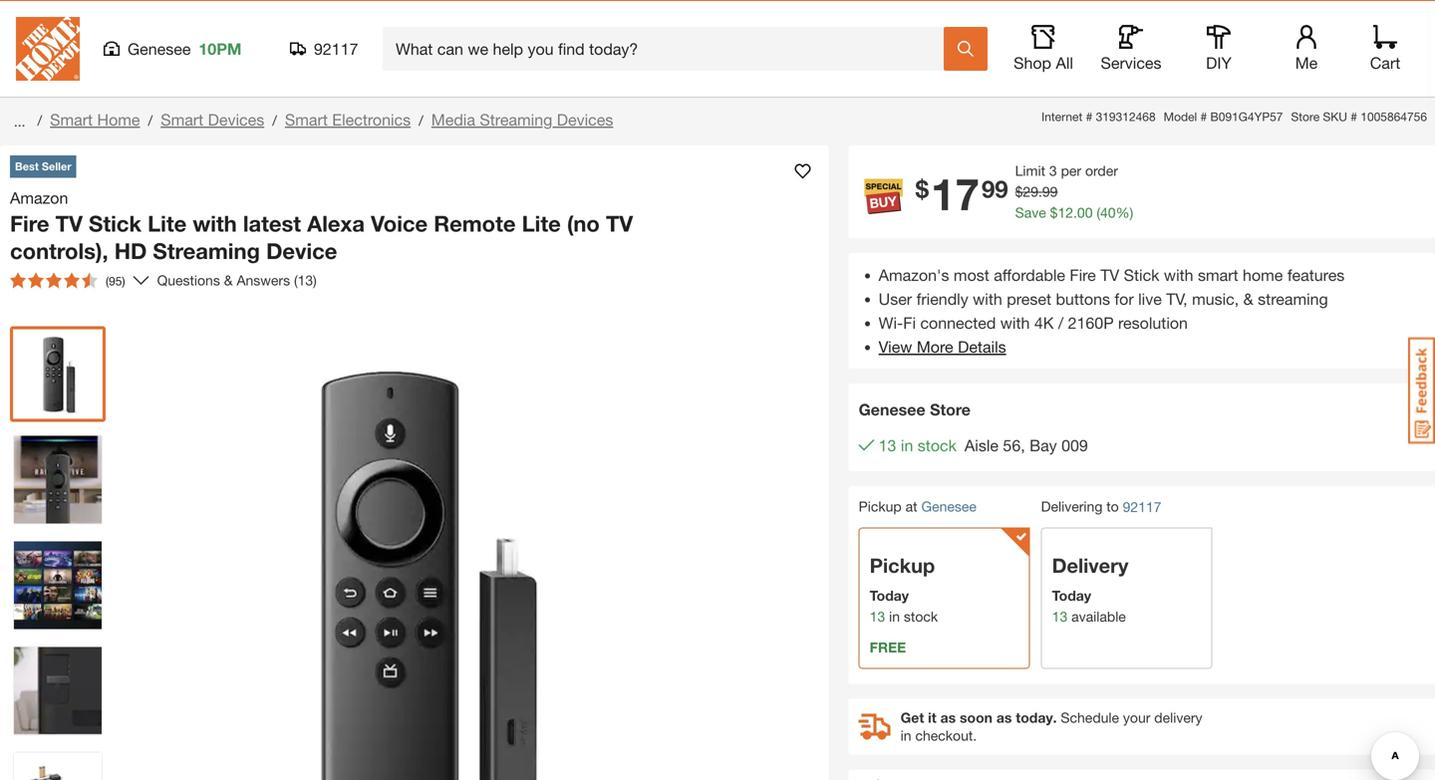Task type: vqa. For each thing, say whether or not it's contained in the screenshot.
4th Add to Cart button from the left
no



Task type: describe. For each thing, give the bounding box(es) containing it.
checkout.
[[916, 728, 977, 744]]

/ right ...
[[37, 112, 42, 129]]

What can we help you find today? search field
[[396, 28, 943, 70]]

2 smart from the left
[[161, 110, 204, 129]]

stick inside the amazon fire tv stick lite with latest alexa voice remote lite (no tv controls), hd streaming device
[[89, 210, 142, 237]]

1 horizontal spatial .
[[1074, 204, 1078, 221]]

diy button
[[1187, 25, 1251, 73]]

00
[[1078, 204, 1093, 221]]

pickup for pickup at genesee
[[859, 498, 902, 515]]

(95)
[[106, 274, 125, 288]]

tv inside amazon's most affordable fire tv stick with smart home features user friendly with preset buttons for live tv, music, & streaming wi-fi connected with 4k / 2160p resolution view more details
[[1101, 266, 1120, 285]]

29
[[1023, 183, 1039, 200]]

amazon fire tv stick lite with latest alexa voice remote lite (no tv controls), hd streaming device
[[10, 188, 633, 264]]

92117 link
[[1123, 497, 1162, 518]]

free
[[870, 639, 906, 656]]

streaming inside the ... / smart home / smart devices / smart electronics / media streaming devices
[[480, 110, 553, 129]]

fire inside amazon's most affordable fire tv stick with smart home features user friendly with preset buttons for live tv, music, & streaming wi-fi connected with 4k / 2160p resolution view more details
[[1070, 266, 1096, 285]]

stock inside pickup today 13 in stock
[[904, 609, 938, 625]]

1 as from the left
[[941, 710, 956, 726]]

questions
[[157, 272, 220, 289]]

319312468
[[1096, 110, 1156, 124]]

genesee for genesee 10pm
[[128, 39, 191, 58]]

me
[[1296, 53, 1318, 72]]

3 smart from the left
[[285, 110, 328, 129]]

2 horizontal spatial $
[[1050, 204, 1058, 221]]

2 vertical spatial genesee
[[922, 498, 977, 515]]

fi
[[903, 314, 916, 332]]

details
[[958, 337, 1007, 356]]

your
[[1123, 710, 1151, 726]]

fire inside the amazon fire tv stick lite with latest alexa voice remote lite (no tv controls), hd streaming device
[[10, 210, 49, 237]]

in for pickup
[[889, 609, 900, 625]]

delivery
[[1155, 710, 1203, 726]]

10pm
[[199, 39, 242, 58]]

56,
[[1003, 436, 1026, 455]]

17
[[931, 167, 980, 220]]

soon
[[960, 710, 993, 726]]

pickup today 13 in stock
[[870, 554, 938, 625]]

genesee store
[[859, 400, 971, 419]]

live
[[1139, 290, 1162, 309]]

home
[[1243, 266, 1283, 285]]

hd
[[114, 238, 147, 264]]

alexa
[[307, 210, 365, 237]]

available
[[1072, 609, 1126, 625]]

today.
[[1016, 710, 1057, 726]]

seller
[[42, 160, 71, 173]]

genesee 10pm
[[128, 39, 242, 58]]

(95) link
[[2, 265, 149, 297]]

0 vertical spatial stock
[[918, 436, 957, 455]]

(13)
[[294, 272, 317, 289]]

resolution
[[1119, 314, 1188, 332]]

streaming
[[1258, 290, 1329, 309]]

1 # from the left
[[1086, 110, 1093, 124]]

...
[[14, 113, 25, 130]]

with down 'preset'
[[1001, 314, 1030, 332]]

answers
[[237, 272, 290, 289]]

shop all button
[[1012, 25, 1076, 73]]

for
[[1115, 290, 1134, 309]]

internet # 319312468 model # b091g4yp57 store sku # 1005864756
[[1042, 110, 1428, 124]]

get it as soon as today.
[[901, 710, 1057, 726]]

home
[[97, 110, 140, 129]]

user
[[879, 290, 912, 309]]

/ inside amazon's most affordable fire tv stick with smart home features user friendly with preset buttons for live tv, music, & streaming wi-fi connected with 4k / 2160p resolution view more details
[[1059, 314, 1064, 332]]

tv,
[[1167, 290, 1188, 309]]

limit
[[1016, 163, 1046, 179]]

buttons
[[1056, 290, 1111, 309]]

with inside the amazon fire tv stick lite with latest alexa voice remote lite (no tv controls), hd streaming device
[[193, 210, 237, 237]]

media
[[431, 110, 475, 129]]

92117 button
[[290, 39, 359, 59]]

0 horizontal spatial tv
[[55, 210, 83, 237]]

preset
[[1007, 290, 1052, 309]]

order
[[1086, 163, 1118, 179]]

(95) button
[[2, 265, 133, 297]]

black amazon media streaming devices b091g4yp57 4f.2 image
[[14, 542, 102, 630]]

with up tv,
[[1164, 266, 1194, 285]]

media streaming devices link
[[431, 110, 613, 129]]

bay
[[1030, 436, 1057, 455]]

features
[[1288, 266, 1345, 285]]

more
[[917, 337, 954, 356]]

delivery today 13 available
[[1052, 554, 1129, 625]]

delivering to 92117
[[1041, 498, 1162, 515]]

4k
[[1035, 314, 1054, 332]]

latest
[[243, 210, 301, 237]]

at
[[906, 498, 918, 515]]

black amazon media streaming devices b091g4yp57 64.0 image
[[14, 330, 102, 418]]

questions & answers (13)
[[157, 272, 317, 289]]

friendly
[[917, 290, 969, 309]]

get
[[901, 710, 924, 726]]

black amazon media streaming devices b091g4yp57 c3.1 image
[[14, 436, 102, 524]]

/ right "smart devices" link
[[272, 112, 277, 129]]

1 devices from the left
[[208, 110, 264, 129]]

services button
[[1100, 25, 1163, 73]]

amazon's
[[879, 266, 950, 285]]

13 down genesee store
[[879, 436, 897, 455]]

0 vertical spatial in
[[901, 436, 914, 455]]

shop
[[1014, 53, 1052, 72]]

2 lite from the left
[[522, 210, 561, 237]]

13 for delivery
[[1052, 609, 1068, 625]]



Task type: locate. For each thing, give the bounding box(es) containing it.
3 # from the left
[[1351, 110, 1358, 124]]

1 vertical spatial .
[[1074, 204, 1078, 221]]

%)
[[1116, 204, 1134, 221]]

1 vertical spatial in
[[889, 609, 900, 625]]

smart left home
[[50, 110, 93, 129]]

1 vertical spatial &
[[1244, 290, 1254, 309]]

1 lite from the left
[[148, 210, 187, 237]]

2160p
[[1068, 314, 1114, 332]]

# right model
[[1201, 110, 1208, 124]]

shop all
[[1014, 53, 1074, 72]]

1 vertical spatial fire
[[1070, 266, 1096, 285]]

black amazon media streaming devices b091g4yp57 1f.3 image
[[14, 648, 102, 735]]

wi-
[[879, 314, 903, 332]]

1 smart from the left
[[50, 110, 93, 129]]

model
[[1164, 110, 1198, 124]]

/ right 4k
[[1059, 314, 1064, 332]]

1 horizontal spatial $
[[1016, 183, 1023, 200]]

0 horizontal spatial smart
[[50, 110, 93, 129]]

92117
[[314, 39, 358, 58], [1123, 499, 1162, 515]]

12
[[1058, 204, 1074, 221]]

2 horizontal spatial tv
[[1101, 266, 1120, 285]]

1 vertical spatial streaming
[[153, 238, 260, 264]]

genesee up the 13 in stock
[[859, 400, 926, 419]]

stick up live
[[1124, 266, 1160, 285]]

smart left "electronics"
[[285, 110, 328, 129]]

1 horizontal spatial today
[[1052, 588, 1092, 604]]

smart devices link
[[161, 110, 264, 129]]

$ down limit
[[1016, 183, 1023, 200]]

streaming inside the amazon fire tv stick lite with latest alexa voice remote lite (no tv controls), hd streaming device
[[153, 238, 260, 264]]

2 horizontal spatial #
[[1351, 110, 1358, 124]]

view
[[879, 337, 913, 356]]

0 vertical spatial &
[[224, 272, 233, 289]]

0 horizontal spatial fire
[[10, 210, 49, 237]]

today inside pickup today 13 in stock
[[870, 588, 909, 604]]

the home depot logo image
[[16, 17, 80, 81]]

with down the most
[[973, 290, 1003, 309]]

stick inside amazon's most affordable fire tv stick with smart home features user friendly with preset buttons for live tv, music, & streaming wi-fi connected with 4k / 2160p resolution view more details
[[1124, 266, 1160, 285]]

stock up free
[[904, 609, 938, 625]]

amazon's most affordable fire tv stick with smart home features user friendly with preset buttons for live tv, music, & streaming wi-fi connected with 4k / 2160p resolution view more details
[[879, 266, 1345, 356]]

13 inside delivery today 13 available
[[1052, 609, 1068, 625]]

pickup inside pickup today 13 in stock
[[870, 554, 935, 578]]

92117 inside button
[[314, 39, 358, 58]]

smart
[[50, 110, 93, 129], [161, 110, 204, 129], [285, 110, 328, 129]]

0 vertical spatial pickup
[[859, 498, 902, 515]]

13 up free
[[870, 609, 886, 625]]

1 vertical spatial store
[[930, 400, 971, 419]]

amazon
[[10, 188, 68, 207]]

0 horizontal spatial #
[[1086, 110, 1093, 124]]

tv right (no
[[606, 210, 633, 237]]

1 vertical spatial 92117
[[1123, 499, 1162, 515]]

$ 17 99
[[916, 167, 1009, 220]]

today for pickup
[[870, 588, 909, 604]]

0 horizontal spatial today
[[870, 588, 909, 604]]

today up free
[[870, 588, 909, 604]]

0 vertical spatial 92117
[[314, 39, 358, 58]]

1 vertical spatial stick
[[1124, 266, 1160, 285]]

0 vertical spatial fire
[[10, 210, 49, 237]]

smart right home
[[161, 110, 204, 129]]

to
[[1107, 498, 1119, 515]]

fire up buttons
[[1070, 266, 1096, 285]]

best
[[15, 160, 39, 173]]

1 horizontal spatial stick
[[1124, 266, 1160, 285]]

as right soon
[[997, 710, 1012, 726]]

with left latest
[[193, 210, 237, 237]]

pickup left at
[[859, 498, 902, 515]]

genesee button
[[922, 498, 977, 515]]

0 horizontal spatial &
[[224, 272, 233, 289]]

limit 3 per order $ 29 . 99 save $ 12 . 00 ( 40 %)
[[1016, 163, 1134, 221]]

amazon link
[[10, 186, 76, 210]]

streaming right media on the left top of the page
[[480, 110, 553, 129]]

view more details link
[[879, 337, 1007, 356]]

0 horizontal spatial 92117
[[314, 39, 358, 58]]

1 horizontal spatial lite
[[522, 210, 561, 237]]

today for delivery
[[1052, 588, 1092, 604]]

most
[[954, 266, 990, 285]]

in inside pickup today 13 in stock
[[889, 609, 900, 625]]

13 for pickup
[[870, 609, 886, 625]]

tv up controls),
[[55, 210, 83, 237]]

1 horizontal spatial store
[[1292, 110, 1320, 124]]

best seller
[[15, 160, 71, 173]]

today up "available"
[[1052, 588, 1092, 604]]

1 horizontal spatial fire
[[1070, 266, 1096, 285]]

0 horizontal spatial stick
[[89, 210, 142, 237]]

aisle
[[965, 436, 999, 455]]

13 in stock
[[879, 436, 957, 455]]

music,
[[1192, 290, 1239, 309]]

13 inside pickup today 13 in stock
[[870, 609, 886, 625]]

(no
[[567, 210, 600, 237]]

92117 inside delivering to 92117
[[1123, 499, 1162, 515]]

smart electronics link
[[285, 110, 411, 129]]

cart link
[[1364, 25, 1408, 73]]

streaming up questions
[[153, 238, 260, 264]]

. left '('
[[1074, 204, 1078, 221]]

sku
[[1323, 110, 1348, 124]]

in down the get
[[901, 728, 912, 744]]

# right internet
[[1086, 110, 1093, 124]]

genesee for genesee store
[[859, 400, 926, 419]]

13 left "available"
[[1052, 609, 1068, 625]]

$ right save
[[1050, 204, 1058, 221]]

diy
[[1206, 53, 1232, 72]]

. up save
[[1039, 183, 1043, 200]]

0 horizontal spatial 99
[[982, 175, 1009, 203]]

1 horizontal spatial 99
[[1043, 183, 1058, 200]]

internet
[[1042, 110, 1083, 124]]

in for schedule
[[901, 728, 912, 744]]

& left answers
[[224, 272, 233, 289]]

$
[[916, 175, 929, 203], [1016, 183, 1023, 200], [1050, 204, 1058, 221]]

# right sku
[[1351, 110, 1358, 124]]

0 vertical spatial streaming
[[480, 110, 553, 129]]

store up aisle
[[930, 400, 971, 419]]

in inside schedule your delivery in checkout.
[[901, 728, 912, 744]]

0 horizontal spatial as
[[941, 710, 956, 726]]

with
[[193, 210, 237, 237], [1164, 266, 1194, 285], [973, 290, 1003, 309], [1001, 314, 1030, 332]]

lite
[[148, 210, 187, 237], [522, 210, 561, 237]]

voice
[[371, 210, 428, 237]]

store left sku
[[1292, 110, 1320, 124]]

0 horizontal spatial devices
[[208, 110, 264, 129]]

per
[[1061, 163, 1082, 179]]

92117 right to
[[1123, 499, 1162, 515]]

1 horizontal spatial 92117
[[1123, 499, 1162, 515]]

99 right '29'
[[1043, 183, 1058, 200]]

affordable
[[994, 266, 1066, 285]]

99 inside the $ 17 99
[[982, 175, 1009, 203]]

1 today from the left
[[870, 588, 909, 604]]

2 as from the left
[[997, 710, 1012, 726]]

99
[[982, 175, 1009, 203], [1043, 183, 1058, 200]]

genesee right at
[[922, 498, 977, 515]]

$ inside the $ 17 99
[[916, 175, 929, 203]]

& inside amazon's most affordable fire tv stick with smart home features user friendly with preset buttons for live tv, music, & streaming wi-fi connected with 4k / 2160p resolution view more details
[[1244, 290, 1254, 309]]

pickup down at
[[870, 554, 935, 578]]

0 vertical spatial store
[[1292, 110, 1320, 124]]

2 devices from the left
[[557, 110, 613, 129]]

black amazon media streaming devices b091g4yp57 44.4 image
[[14, 753, 102, 781]]

4.5 stars image
[[10, 273, 98, 289]]

lite left (no
[[522, 210, 561, 237]]

1 horizontal spatial tv
[[606, 210, 633, 237]]

... button
[[10, 108, 29, 136]]

0 vertical spatial .
[[1039, 183, 1043, 200]]

40
[[1101, 204, 1116, 221]]

1 horizontal spatial &
[[1244, 290, 1254, 309]]

/
[[37, 112, 42, 129], [148, 112, 153, 129], [272, 112, 277, 129], [419, 112, 423, 129], [1059, 314, 1064, 332]]

1 vertical spatial stock
[[904, 609, 938, 625]]

pickup
[[859, 498, 902, 515], [870, 554, 935, 578]]

tv up for
[[1101, 266, 1120, 285]]

1 horizontal spatial smart
[[161, 110, 204, 129]]

lite up questions
[[148, 210, 187, 237]]

0 horizontal spatial $
[[916, 175, 929, 203]]

save
[[1016, 204, 1047, 221]]

genesee left 10pm
[[128, 39, 191, 58]]

controls),
[[10, 238, 108, 264]]

99 inside limit 3 per order $ 29 . 99 save $ 12 . 00 ( 40 %)
[[1043, 183, 1058, 200]]

1 vertical spatial pickup
[[870, 554, 935, 578]]

&
[[224, 272, 233, 289], [1244, 290, 1254, 309]]

smart
[[1198, 266, 1239, 285]]

today
[[870, 588, 909, 604], [1052, 588, 1092, 604]]

connected
[[921, 314, 996, 332]]

1 horizontal spatial streaming
[[480, 110, 553, 129]]

it
[[928, 710, 937, 726]]

device
[[266, 238, 337, 264]]

1 horizontal spatial devices
[[557, 110, 613, 129]]

cart
[[1371, 53, 1401, 72]]

in up free
[[889, 609, 900, 625]]

services
[[1101, 53, 1162, 72]]

aisle 56, bay 009
[[965, 436, 1088, 455]]

1005864756
[[1361, 110, 1428, 124]]

pickup for pickup today 13 in stock
[[870, 554, 935, 578]]

stick up hd
[[89, 210, 142, 237]]

in
[[901, 436, 914, 455], [889, 609, 900, 625], [901, 728, 912, 744]]

1 vertical spatial genesee
[[859, 400, 926, 419]]

/ right home
[[148, 112, 153, 129]]

as right the it
[[941, 710, 956, 726]]

delivery
[[1052, 554, 1129, 578]]

0 horizontal spatial store
[[930, 400, 971, 419]]

fire down amazon
[[10, 210, 49, 237]]

0 vertical spatial stick
[[89, 210, 142, 237]]

92117 up smart electronics link
[[314, 39, 358, 58]]

3
[[1050, 163, 1057, 179]]

0 horizontal spatial .
[[1039, 183, 1043, 200]]

me button
[[1275, 25, 1339, 73]]

0 horizontal spatial lite
[[148, 210, 187, 237]]

0 horizontal spatial streaming
[[153, 238, 260, 264]]

today inside delivery today 13 available
[[1052, 588, 1092, 604]]

all
[[1056, 53, 1074, 72]]

99 left '29'
[[982, 175, 1009, 203]]

feedback link image
[[1409, 337, 1436, 445]]

(
[[1097, 204, 1101, 221]]

2 horizontal spatial smart
[[285, 110, 328, 129]]

streaming
[[480, 110, 553, 129], [153, 238, 260, 264]]

... / smart home / smart devices / smart electronics / media streaming devices
[[10, 110, 613, 130]]

.
[[1039, 183, 1043, 200], [1074, 204, 1078, 221]]

2 vertical spatial in
[[901, 728, 912, 744]]

b091g4yp57
[[1211, 110, 1284, 124]]

& down home
[[1244, 290, 1254, 309]]

0 vertical spatial genesee
[[128, 39, 191, 58]]

as
[[941, 710, 956, 726], [997, 710, 1012, 726]]

1 horizontal spatial #
[[1201, 110, 1208, 124]]

2 today from the left
[[1052, 588, 1092, 604]]

1 horizontal spatial as
[[997, 710, 1012, 726]]

in down genesee store
[[901, 436, 914, 455]]

tv
[[55, 210, 83, 237], [606, 210, 633, 237], [1101, 266, 1120, 285]]

/ left media on the left top of the page
[[419, 112, 423, 129]]

$ left "17"
[[916, 175, 929, 203]]

schedule
[[1061, 710, 1120, 726]]

stock down genesee store
[[918, 436, 957, 455]]

009
[[1062, 436, 1088, 455]]

2 # from the left
[[1201, 110, 1208, 124]]

devices
[[208, 110, 264, 129], [557, 110, 613, 129]]



